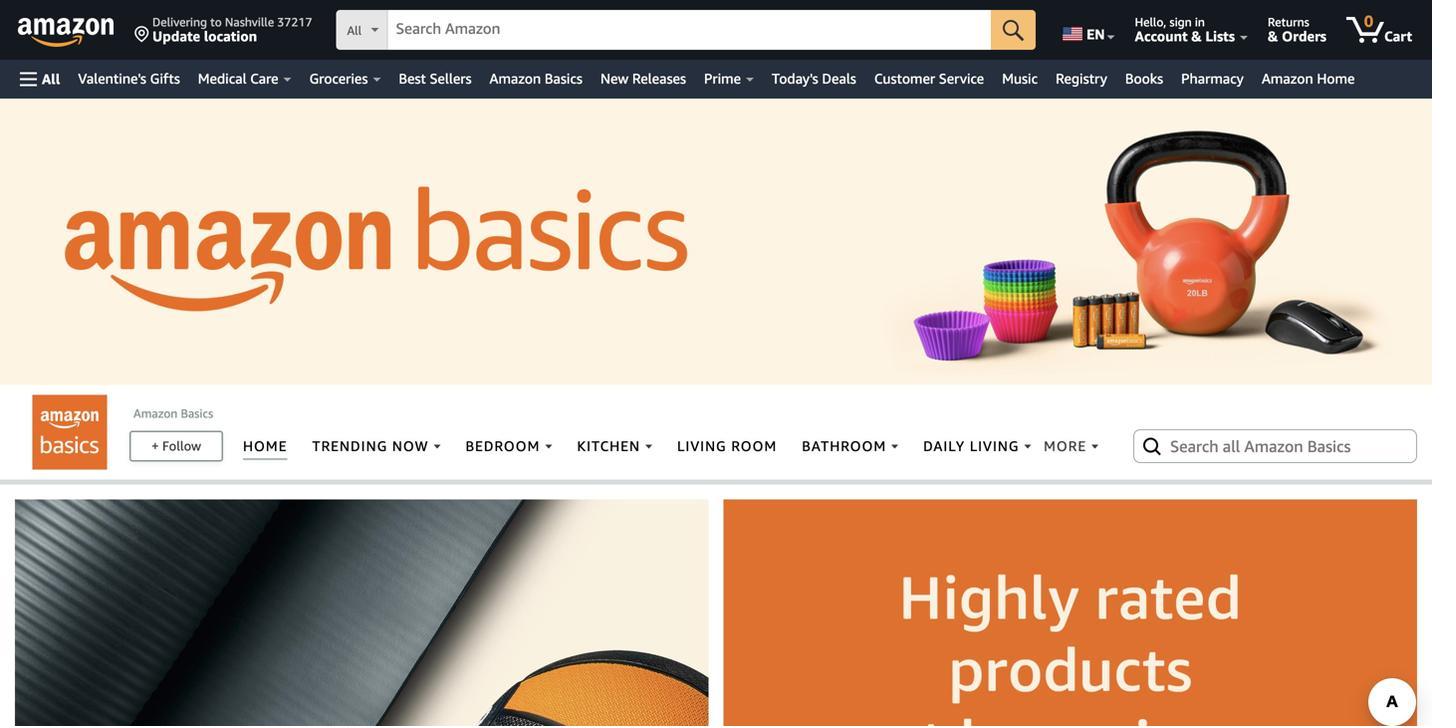 Task type: describe. For each thing, give the bounding box(es) containing it.
en link
[[1051, 5, 1124, 55]]

amazon basics inside navigation navigation
[[490, 70, 583, 87]]

pharmacy link
[[1173, 65, 1253, 93]]

today's deals
[[772, 70, 857, 87]]

0 horizontal spatial amazon basics link
[[133, 407, 213, 421]]

best sellers
[[399, 70, 472, 87]]

care
[[250, 70, 279, 87]]

0 horizontal spatial amazon
[[133, 407, 178, 421]]

in
[[1195, 15, 1205, 29]]

account & lists
[[1135, 28, 1235, 44]]

today's
[[772, 70, 819, 87]]

Search Amazon text field
[[388, 11, 991, 49]]

medical
[[198, 70, 247, 87]]

0
[[1365, 11, 1374, 30]]

all inside search box
[[347, 23, 362, 37]]

sign
[[1170, 15, 1192, 29]]

hello,
[[1135, 15, 1167, 29]]

amazon home
[[1262, 70, 1355, 87]]

home
[[1317, 70, 1355, 87]]

en
[[1087, 26, 1105, 42]]

account
[[1135, 28, 1188, 44]]

lists
[[1206, 28, 1235, 44]]

new releases link
[[592, 65, 695, 93]]

releases
[[632, 70, 686, 87]]

1 horizontal spatial amazon
[[490, 70, 541, 87]]

valentine's gifts
[[78, 70, 180, 87]]

books
[[1126, 70, 1164, 87]]

music link
[[993, 65, 1047, 93]]

search image
[[1141, 434, 1165, 458]]

gifts
[[150, 70, 180, 87]]

hello, sign in
[[1135, 15, 1205, 29]]

orders
[[1282, 28, 1327, 44]]

2 horizontal spatial amazon
[[1262, 70, 1314, 87]]

best
[[399, 70, 426, 87]]

All search field
[[336, 10, 1036, 52]]

to
[[210, 15, 222, 29]]

customer
[[875, 70, 936, 87]]

all inside "button"
[[42, 71, 60, 87]]

follow
[[162, 438, 201, 454]]



Task type: locate. For each thing, give the bounding box(es) containing it.
0 horizontal spatial &
[[1192, 28, 1202, 44]]

1 horizontal spatial &
[[1268, 28, 1279, 44]]

+ follow
[[151, 438, 201, 454]]

basics inside navigation navigation
[[545, 70, 583, 87]]

Search all Amazon Basics search field
[[1171, 429, 1385, 463]]

& for returns
[[1268, 28, 1279, 44]]

None submit
[[991, 10, 1036, 50]]

amazon basics link
[[481, 65, 592, 93], [133, 407, 213, 421]]

0 vertical spatial amazon basics
[[490, 70, 583, 87]]

none submit inside all search box
[[991, 10, 1036, 50]]

1 horizontal spatial amazon basics link
[[481, 65, 592, 93]]

0 vertical spatial all
[[347, 23, 362, 37]]

prime
[[704, 70, 741, 87]]

37217
[[277, 15, 312, 29]]

delivering to nashville 37217 update location
[[152, 15, 312, 44]]

1 vertical spatial amazon basics
[[133, 407, 213, 421]]

all button
[[11, 60, 69, 99]]

prime link
[[695, 65, 763, 93]]

valentine's gifts link
[[69, 65, 189, 93]]

amazon right sellers
[[490, 70, 541, 87]]

best sellers link
[[390, 65, 481, 93]]

0 horizontal spatial all
[[42, 71, 60, 87]]

amazon basics up + follow at the bottom left of the page
[[133, 407, 213, 421]]

amazon
[[490, 70, 541, 87], [1262, 70, 1314, 87], [133, 407, 178, 421]]

returns & orders
[[1268, 15, 1327, 44]]

basics left new on the left top of the page
[[545, 70, 583, 87]]

0 horizontal spatial amazon basics
[[133, 407, 213, 421]]

medical care
[[198, 70, 279, 87]]

valentine's
[[78, 70, 146, 87]]

& left lists
[[1192, 28, 1202, 44]]

amazon up +
[[133, 407, 178, 421]]

amazon home link
[[1253, 65, 1364, 93]]

0 vertical spatial basics
[[545, 70, 583, 87]]

1 vertical spatial all
[[42, 71, 60, 87]]

basics
[[545, 70, 583, 87], [181, 407, 213, 421]]

music
[[1002, 70, 1038, 87]]

books link
[[1117, 65, 1173, 93]]

sellers
[[430, 70, 472, 87]]

amazon basics logo image
[[32, 395, 107, 470]]

all down amazon image
[[42, 71, 60, 87]]

0 horizontal spatial basics
[[181, 407, 213, 421]]

today's deals link
[[763, 65, 866, 93]]

1 horizontal spatial all
[[347, 23, 362, 37]]

amazon basics link up + follow at the bottom left of the page
[[133, 407, 213, 421]]

amazon down orders
[[1262, 70, 1314, 87]]

amazon basics left new on the left top of the page
[[490, 70, 583, 87]]

new releases
[[601, 70, 686, 87]]

new
[[601, 70, 629, 87]]

1 horizontal spatial amazon basics
[[490, 70, 583, 87]]

registry link
[[1047, 65, 1117, 93]]

groceries
[[309, 70, 368, 87]]

1 vertical spatial amazon basics link
[[133, 407, 213, 421]]

0 vertical spatial amazon basics link
[[481, 65, 592, 93]]

customer service link
[[866, 65, 993, 93]]

all
[[347, 23, 362, 37], [42, 71, 60, 87]]

2 & from the left
[[1268, 28, 1279, 44]]

location
[[204, 28, 257, 44]]

returns
[[1268, 15, 1310, 29]]

amazon basics
[[490, 70, 583, 87], [133, 407, 213, 421]]

& inside returns & orders
[[1268, 28, 1279, 44]]

medical care link
[[189, 65, 300, 93]]

groceries link
[[300, 65, 390, 93]]

1 & from the left
[[1192, 28, 1202, 44]]

amazon image
[[18, 18, 115, 48]]

+ follow button
[[131, 432, 222, 460]]

amazon basics link left new on the left top of the page
[[481, 65, 592, 93]]

service
[[939, 70, 984, 87]]

delivering
[[152, 15, 207, 29]]

& left orders
[[1268, 28, 1279, 44]]

pharmacy
[[1182, 70, 1244, 87]]

registry
[[1056, 70, 1108, 87]]

nashville
[[225, 15, 274, 29]]

navigation navigation
[[0, 0, 1433, 99]]

all up groceries link
[[347, 23, 362, 37]]

update
[[152, 28, 200, 44]]

customer service
[[875, 70, 984, 87]]

+
[[151, 438, 159, 454]]

cart
[[1385, 28, 1413, 44]]

deals
[[822, 70, 857, 87]]

1 horizontal spatial basics
[[545, 70, 583, 87]]

1 vertical spatial basics
[[181, 407, 213, 421]]

& for account
[[1192, 28, 1202, 44]]

&
[[1192, 28, 1202, 44], [1268, 28, 1279, 44]]

basics up follow
[[181, 407, 213, 421]]



Task type: vqa. For each thing, say whether or not it's contained in the screenshot.
All search box
yes



